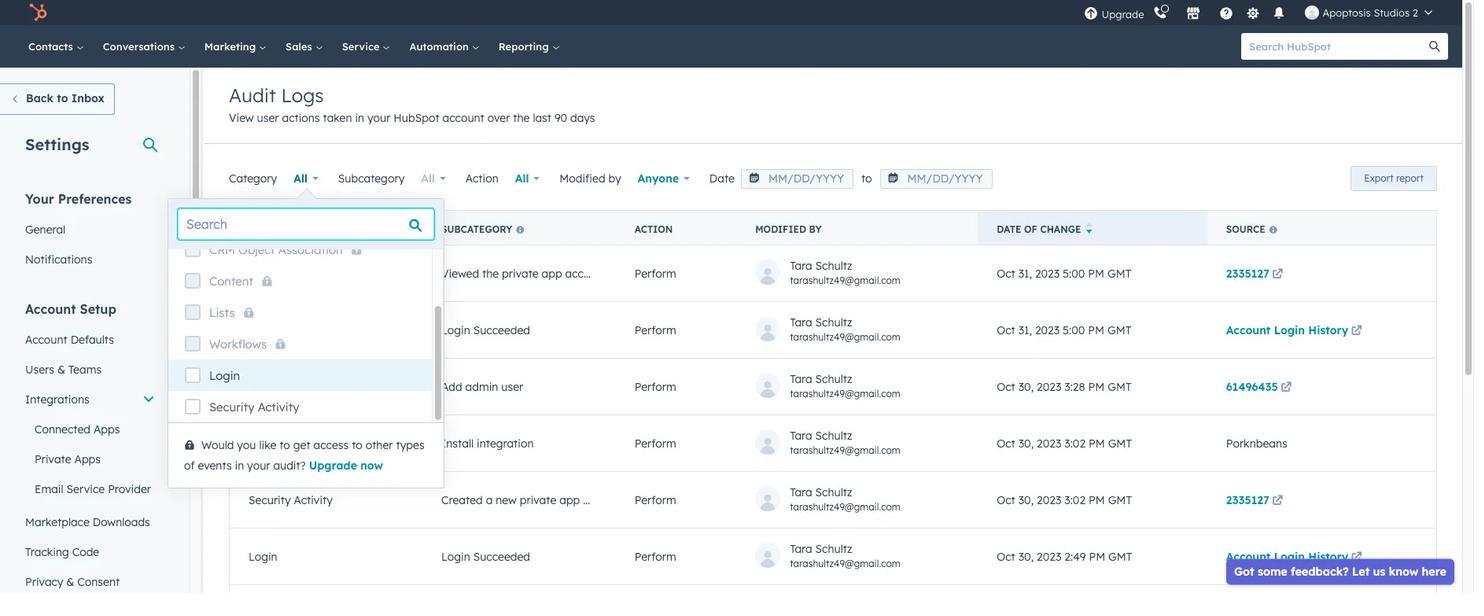 Task type: vqa. For each thing, say whether or not it's contained in the screenshot.


Task type: describe. For each thing, give the bounding box(es) containing it.
pm right 3:28
[[1088, 380, 1105, 394]]

association
[[278, 242, 343, 257]]

content
[[209, 274, 253, 289]]

privacy & consent
[[25, 575, 120, 589]]

1 oct from the top
[[997, 266, 1015, 280]]

settings link
[[1243, 4, 1263, 21]]

account setup
[[25, 301, 116, 317]]

security activity for add admin user
[[249, 380, 333, 394]]

5:00 for viewed the private app access token
[[1063, 266, 1085, 280]]

back
[[26, 91, 53, 105]]

integrations
[[25, 393, 89, 407]]

source
[[1226, 223, 1266, 235]]

upgrade image
[[1084, 7, 1099, 21]]

report
[[1396, 172, 1424, 184]]

created a new private app access token
[[441, 493, 650, 507]]

1 tara schultz tarashultz49@gmail.com from the top
[[790, 259, 901, 286]]

other
[[366, 438, 393, 452]]

help image
[[1220, 7, 1234, 21]]

5 tarashultz49@gmail.com from the top
[[790, 501, 901, 513]]

reporting link
[[489, 25, 569, 68]]

gmt for 2335127 link related to oct 30, 2023 3:02 pm gmt
[[1108, 493, 1132, 507]]

account
[[443, 111, 484, 125]]

integrations button
[[16, 385, 164, 415]]

link opens in a new window image for oct 30, 2023 3:02 pm gmt
[[1272, 495, 1283, 507]]

connected apps link
[[16, 415, 164, 444]]

activity for created a new private app access token
[[294, 493, 333, 507]]

security activity down crm object association
[[249, 266, 333, 280]]

5 tara from the top
[[790, 485, 812, 500]]

hubspot
[[394, 111, 439, 125]]

descending sort. press to sort ascending. image
[[1086, 223, 1092, 234]]

calling icon image
[[1154, 6, 1168, 20]]

61496435
[[1226, 380, 1278, 394]]

gmt for 2335127 link for oct 31, 2023 5:00 pm gmt
[[1108, 266, 1132, 280]]

general
[[25, 223, 65, 237]]

6 perform from the top
[[635, 550, 676, 564]]

connected apps
[[35, 422, 120, 437]]

in inside would you like to get access to other types of events in your audit?
[[235, 459, 244, 473]]

activity for add admin user
[[294, 380, 333, 394]]

3:02 for install integration
[[1065, 436, 1086, 450]]

account setup element
[[16, 301, 164, 593]]

activity for viewed the private app access token
[[294, 266, 333, 280]]

users
[[25, 363, 54, 377]]

settings
[[25, 135, 89, 154]]

2 perform from the top
[[635, 323, 676, 337]]

integration
[[477, 436, 534, 450]]

& for users
[[57, 363, 65, 377]]

events
[[198, 459, 232, 473]]

5:00 for login succeeded
[[1063, 323, 1085, 337]]

2 mm/dd/yyyy text field from the left
[[880, 169, 992, 189]]

user inside audit logs view user actions taken in your hubspot account over the last 90 days
[[257, 111, 279, 125]]

oct 31, 2023 5:00 pm gmt for login succeeded
[[997, 323, 1132, 337]]

history for oct 30, 2023 2:49 pm gmt
[[1309, 550, 1349, 564]]

admin
[[465, 380, 498, 394]]

viewed
[[441, 266, 479, 280]]

workflows
[[209, 337, 267, 352]]

add admin user
[[441, 380, 523, 394]]

logs
[[281, 83, 324, 107]]

crm
[[209, 242, 235, 257]]

2 tara schultz tarashultz49@gmail.com from the top
[[790, 315, 901, 343]]

2 schultz from the top
[[815, 315, 852, 330]]

calling icon button
[[1147, 2, 1174, 23]]

security for created a new private app access token
[[249, 493, 291, 507]]

inbox
[[71, 91, 105, 105]]

account login history for oct 30, 2023 2:49 pm gmt
[[1226, 550, 1349, 564]]

last
[[533, 111, 551, 125]]

private apps link
[[16, 444, 164, 474]]

90
[[555, 111, 567, 125]]

0 vertical spatial app
[[542, 266, 562, 280]]

search button
[[1422, 33, 1448, 60]]

oct 30, 2023 3:02 pm gmt for created a new private app access token
[[997, 493, 1132, 507]]

4 schultz from the top
[[815, 429, 852, 443]]

apps for connected apps
[[94, 422, 120, 437]]

viewed the private app access token perform
[[441, 266, 676, 280]]

conversations link
[[93, 25, 195, 68]]

2023 left 2:49
[[1037, 550, 1062, 564]]

1 vertical spatial user
[[501, 380, 523, 394]]

back to inbox
[[26, 91, 105, 105]]

pm right 2:49
[[1089, 550, 1105, 564]]

date of change button
[[978, 210, 1207, 245]]

notifications button
[[1266, 0, 1293, 25]]

account defaults link
[[16, 325, 164, 355]]

5 oct from the top
[[997, 493, 1015, 507]]

pm down oct 30, 2023 3:28 pm gmt
[[1089, 436, 1105, 450]]

a
[[486, 493, 493, 507]]

actions
[[282, 111, 320, 125]]

gmt for 61496435 link
[[1108, 380, 1132, 394]]

audit logs view user actions taken in your hubspot account over the last 90 days
[[229, 83, 595, 125]]

anyone button
[[627, 163, 700, 194]]

0 vertical spatial private
[[502, 266, 539, 280]]

2 oct from the top
[[997, 323, 1015, 337]]

tara schultz image
[[1305, 6, 1320, 20]]

all button
[[283, 163, 329, 194]]

reporting
[[499, 40, 552, 53]]

users & teams
[[25, 363, 102, 377]]

1 vertical spatial token
[[621, 493, 650, 507]]

the inside audit logs view user actions taken in your hubspot account over the last 90 days
[[513, 111, 530, 125]]

1 tarashultz49@gmail.com from the top
[[790, 275, 901, 286]]

all button for subcategory
[[411, 163, 456, 194]]

oct 30, 2023 2:49 pm gmt
[[997, 550, 1132, 564]]

service link
[[333, 25, 400, 68]]

1 horizontal spatial action
[[635, 223, 673, 235]]

date of change
[[997, 223, 1081, 235]]

3:28
[[1065, 380, 1085, 394]]

3 oct from the top
[[997, 380, 1015, 394]]

code
[[72, 545, 99, 559]]

30, for add admin user
[[1018, 380, 1034, 394]]

marketplace downloads link
[[16, 507, 164, 537]]

0 horizontal spatial modified by
[[560, 171, 621, 186]]

upgrade for upgrade
[[1102, 7, 1144, 20]]

31, for viewed the private app access token
[[1018, 266, 1032, 280]]

teams
[[68, 363, 102, 377]]

6 tara schultz tarashultz49@gmail.com from the top
[[790, 542, 901, 570]]

contacts
[[28, 40, 76, 53]]

login succeeded for oct 31, 2023 5:00 pm gmt
[[441, 323, 530, 337]]

sales
[[286, 40, 315, 53]]

notifications image
[[1272, 7, 1287, 21]]

now
[[360, 459, 383, 473]]

account login history link for oct 31, 2023 5:00 pm gmt
[[1226, 323, 1365, 337]]

succeeded for oct 31, 2023 5:00 pm gmt
[[473, 323, 530, 337]]

date for date
[[709, 171, 735, 186]]

1 perform from the top
[[635, 266, 676, 280]]

privacy
[[25, 575, 63, 589]]

account login history for oct 31, 2023 5:00 pm gmt
[[1226, 323, 1349, 337]]

2023 up oct 30, 2023 2:49 pm gmt
[[1037, 493, 1062, 507]]

2023 left 3:28
[[1037, 380, 1062, 394]]

types
[[396, 438, 425, 452]]

marketplaces image
[[1187, 7, 1201, 21]]

3:02 for created a new private app access token
[[1065, 493, 1086, 507]]

preferences
[[58, 191, 132, 207]]

downloads
[[93, 515, 150, 529]]

your preferences
[[25, 191, 132, 207]]

marketplaces button
[[1177, 0, 1210, 25]]

link opens in a new window image for oct 31, 2023 5:00 pm gmt
[[1351, 325, 1362, 337]]

days
[[570, 111, 595, 125]]

taken
[[323, 111, 352, 125]]

pm up oct 30, 2023 3:28 pm gmt
[[1088, 323, 1105, 337]]

pm up oct 30, 2023 2:49 pm gmt
[[1089, 493, 1105, 507]]

in inside audit logs view user actions taken in your hubspot account over the last 90 days
[[355, 111, 364, 125]]

4 perform from the top
[[635, 436, 676, 450]]

email service provider link
[[16, 474, 164, 504]]

marketplace
[[25, 515, 90, 529]]

export
[[1364, 172, 1394, 184]]

like
[[259, 438, 276, 452]]

1 vertical spatial private
[[520, 493, 556, 507]]

export report
[[1364, 172, 1424, 184]]

of inside button
[[1024, 223, 1038, 235]]

1 schultz from the top
[[815, 259, 852, 273]]

porknbeans
[[1226, 436, 1288, 450]]

2
[[1413, 6, 1418, 19]]

4 tara from the top
[[790, 429, 812, 443]]

6 tarashultz49@gmail.com from the top
[[790, 558, 901, 570]]

tracking
[[25, 545, 69, 559]]

get
[[293, 438, 310, 452]]

email
[[35, 482, 63, 496]]

30, for install integration
[[1018, 436, 1034, 450]]

conversations
[[103, 40, 178, 53]]

provider
[[108, 482, 151, 496]]



Task type: locate. For each thing, give the bounding box(es) containing it.
1 vertical spatial subcategory
[[441, 223, 512, 235]]

date left change
[[997, 223, 1022, 235]]

1 vertical spatial oct 31, 2023 5:00 pm gmt
[[997, 323, 1132, 337]]

list box
[[168, 234, 444, 422]]

0 horizontal spatial &
[[57, 363, 65, 377]]

hubspot link
[[19, 3, 59, 22]]

all for action
[[515, 171, 529, 186]]

2335127 link down the source
[[1226, 266, 1286, 280]]

security activity down audit?
[[249, 493, 333, 507]]

apoptosis
[[1323, 6, 1371, 19]]

date right anyone popup button
[[709, 171, 735, 186]]

0 horizontal spatial mm/dd/yyyy text field
[[741, 169, 854, 189]]

1 all button from the left
[[411, 163, 456, 194]]

login succeeded down a
[[441, 550, 530, 564]]

history for oct 31, 2023 5:00 pm gmt
[[1309, 323, 1349, 337]]

0 horizontal spatial upgrade
[[309, 459, 357, 473]]

view
[[229, 111, 254, 125]]

of inside would you like to get access to other types of events in your audit?
[[184, 459, 195, 473]]

your preferences element
[[16, 190, 164, 275]]

0 horizontal spatial the
[[482, 266, 499, 280]]

2 30, from the top
[[1018, 436, 1034, 450]]

gmt
[[1108, 266, 1132, 280], [1108, 323, 1132, 337], [1108, 380, 1132, 394], [1108, 436, 1132, 450], [1108, 493, 1132, 507], [1109, 550, 1132, 564]]

0 vertical spatial account login history link
[[1226, 323, 1365, 337]]

marketplace downloads
[[25, 515, 150, 529]]

the left last
[[513, 111, 530, 125]]

1 account login history link from the top
[[1226, 323, 1365, 337]]

oct 30, 2023 3:02 pm gmt down oct 30, 2023 3:28 pm gmt
[[997, 436, 1132, 450]]

created
[[441, 493, 483, 507]]

30, left 3:28
[[1018, 380, 1034, 394]]

automation link
[[400, 25, 489, 68]]

security down workflows
[[249, 380, 291, 394]]

1 vertical spatial account login history
[[1226, 550, 1349, 564]]

2023
[[1035, 266, 1060, 280], [1035, 323, 1060, 337], [1037, 380, 1062, 394], [1037, 436, 1062, 450], [1037, 493, 1062, 507], [1037, 550, 1062, 564]]

0 vertical spatial 2335127 link
[[1226, 266, 1286, 280]]

0 vertical spatial by
[[609, 171, 621, 186]]

1 vertical spatial action
[[635, 223, 673, 235]]

1 2335127 link from the top
[[1226, 266, 1286, 280]]

1 vertical spatial account login history link
[[1226, 550, 1365, 564]]

0 vertical spatial apps
[[94, 422, 120, 437]]

0 vertical spatial 5:00
[[1063, 266, 1085, 280]]

1 history from the top
[[1309, 323, 1349, 337]]

1 vertical spatial &
[[66, 575, 74, 589]]

1 tara from the top
[[790, 259, 812, 273]]

to
[[57, 91, 68, 105], [861, 171, 872, 186], [279, 438, 290, 452], [352, 438, 362, 452]]

all
[[294, 171, 308, 186], [421, 171, 435, 186], [515, 171, 529, 186]]

30, for created a new private app access token
[[1018, 493, 1034, 507]]

1 horizontal spatial modified
[[755, 223, 806, 235]]

1 vertical spatial app
[[559, 493, 580, 507]]

2 all from the left
[[421, 171, 435, 186]]

would
[[201, 438, 234, 452]]

2023 down oct 30, 2023 3:28 pm gmt
[[1037, 436, 1062, 450]]

1 3:02 from the top
[[1065, 436, 1086, 450]]

all button down last
[[505, 163, 550, 194]]

3 tara schultz tarashultz49@gmail.com from the top
[[790, 372, 901, 400]]

1 mm/dd/yyyy text field from the left
[[741, 169, 854, 189]]

history
[[1309, 323, 1349, 337], [1309, 550, 1349, 564]]

settings image
[[1246, 7, 1260, 21]]

0 horizontal spatial user
[[257, 111, 279, 125]]

studios
[[1374, 6, 1410, 19]]

defaults
[[71, 333, 114, 347]]

1 horizontal spatial in
[[355, 111, 364, 125]]

notifications link
[[16, 245, 164, 275]]

MM/DD/YYYY text field
[[741, 169, 854, 189], [880, 169, 992, 189]]

tara schultz tarashultz49@gmail.com
[[790, 259, 901, 286], [790, 315, 901, 343], [790, 372, 901, 400], [790, 429, 901, 456], [790, 485, 901, 513], [790, 542, 901, 570]]

0 vertical spatial oct 30, 2023 3:02 pm gmt
[[997, 436, 1132, 450]]

2 tara from the top
[[790, 315, 812, 330]]

security activity up audit?
[[249, 436, 333, 450]]

over
[[488, 111, 510, 125]]

1 vertical spatial access
[[314, 438, 349, 452]]

30,
[[1018, 380, 1034, 394], [1018, 436, 1034, 450], [1018, 493, 1034, 507], [1018, 550, 1034, 564]]

account defaults
[[25, 333, 114, 347]]

1 vertical spatial oct 30, 2023 3:02 pm gmt
[[997, 493, 1132, 507]]

security activity up you
[[209, 400, 299, 415]]

1 vertical spatial date
[[997, 223, 1022, 235]]

security inside 'list box'
[[209, 400, 254, 415]]

1 horizontal spatial all button
[[505, 163, 550, 194]]

1 horizontal spatial the
[[513, 111, 530, 125]]

modified by
[[560, 171, 621, 186], [755, 223, 822, 235]]

2 31, from the top
[[1018, 323, 1032, 337]]

0 horizontal spatial modified
[[560, 171, 605, 186]]

1 vertical spatial modified by
[[755, 223, 822, 235]]

1 horizontal spatial modified by
[[755, 223, 822, 235]]

service right the sales link
[[342, 40, 383, 53]]

2335127 link for oct 31, 2023 5:00 pm gmt
[[1226, 266, 1286, 280]]

would you like to get access to other types of events in your audit?
[[184, 438, 425, 473]]

security for add admin user
[[249, 380, 291, 394]]

subcategory right all dropdown button
[[338, 171, 405, 186]]

link opens in a new window image
[[1351, 325, 1362, 337], [1272, 495, 1283, 507], [1272, 495, 1283, 507], [1351, 552, 1362, 564]]

oct 31, 2023 5:00 pm gmt down change
[[997, 266, 1132, 280]]

2 oct 31, 2023 5:00 pm gmt from the top
[[997, 323, 1132, 337]]

2 login succeeded from the top
[[441, 550, 530, 564]]

1 oct 31, 2023 5:00 pm gmt from the top
[[997, 266, 1132, 280]]

by
[[609, 171, 621, 186], [809, 223, 822, 235]]

your down like at the left bottom
[[247, 459, 270, 473]]

private
[[502, 266, 539, 280], [520, 493, 556, 507]]

security up the would
[[209, 400, 254, 415]]

apoptosis studios 2
[[1323, 6, 1418, 19]]

30, down oct 30, 2023 3:28 pm gmt
[[1018, 436, 1034, 450]]

3 schultz from the top
[[815, 372, 852, 386]]

0 horizontal spatial your
[[247, 459, 270, 473]]

0 vertical spatial access
[[565, 266, 600, 280]]

all button for action
[[505, 163, 550, 194]]

security activity for created a new private app access token
[[249, 493, 333, 507]]

0 vertical spatial user
[[257, 111, 279, 125]]

1 vertical spatial your
[[247, 459, 270, 473]]

& for privacy
[[66, 575, 74, 589]]

back to inbox link
[[0, 83, 115, 115]]

3 perform from the top
[[635, 380, 676, 394]]

0 vertical spatial token
[[604, 266, 632, 280]]

5:00 up 3:28
[[1063, 323, 1085, 337]]

new
[[496, 493, 517, 507]]

automation
[[409, 40, 472, 53]]

0 vertical spatial login succeeded
[[441, 323, 530, 337]]

& right privacy
[[66, 575, 74, 589]]

0 vertical spatial 31,
[[1018, 266, 1032, 280]]

upgrade
[[1102, 7, 1144, 20], [309, 459, 357, 473]]

0 horizontal spatial all
[[294, 171, 308, 186]]

category
[[229, 171, 277, 186]]

1 vertical spatial service
[[66, 482, 105, 496]]

anyone
[[638, 171, 679, 186]]

security for install integration
[[249, 436, 291, 450]]

oct 31, 2023 5:00 pm gmt for viewed the private app access token
[[997, 266, 1132, 280]]

0 vertical spatial the
[[513, 111, 530, 125]]

1 vertical spatial modified
[[755, 223, 806, 235]]

0 vertical spatial date
[[709, 171, 735, 186]]

2 succeeded from the top
[[473, 550, 530, 564]]

2 oct 30, 2023 3:02 pm gmt from the top
[[997, 493, 1132, 507]]

link opens in a new window image for oct 30, 2023 2:49 pm gmt
[[1351, 552, 1362, 564]]

1 horizontal spatial user
[[501, 380, 523, 394]]

login succeeded up 'add admin user'
[[441, 323, 530, 337]]

1 horizontal spatial by
[[809, 223, 822, 235]]

activity up the "get" on the bottom of page
[[294, 380, 333, 394]]

31, down date of change
[[1018, 266, 1032, 280]]

apps up private apps link
[[94, 422, 120, 437]]

30, up oct 30, 2023 2:49 pm gmt
[[1018, 493, 1034, 507]]

access for would you like to get access to other types of events in your audit?
[[314, 438, 349, 452]]

1 horizontal spatial subcategory
[[441, 223, 512, 235]]

upgrade for upgrade now
[[309, 459, 357, 473]]

of left events
[[184, 459, 195, 473]]

3:02 up 2:49
[[1065, 493, 1086, 507]]

the
[[513, 111, 530, 125], [482, 266, 499, 280]]

2 vertical spatial access
[[583, 493, 618, 507]]

modified
[[560, 171, 605, 186], [755, 223, 806, 235]]

0 horizontal spatial all button
[[411, 163, 456, 194]]

31, for login succeeded
[[1018, 323, 1032, 337]]

access inside would you like to get access to other types of events in your audit?
[[314, 438, 349, 452]]

0 vertical spatial succeeded
[[473, 323, 530, 337]]

tracking code
[[25, 545, 99, 559]]

login inside 'list box'
[[209, 368, 240, 383]]

hubspot image
[[28, 3, 47, 22]]

change
[[1040, 223, 1081, 235]]

0 horizontal spatial action
[[466, 171, 499, 186]]

2335127 link down porknbeans
[[1226, 493, 1286, 507]]

3 tarashultz49@gmail.com from the top
[[790, 388, 901, 400]]

31,
[[1018, 266, 1032, 280], [1018, 323, 1032, 337]]

0 vertical spatial modified by
[[560, 171, 621, 186]]

your inside would you like to get access to other types of events in your audit?
[[247, 459, 270, 473]]

oct 30, 2023 3:02 pm gmt up oct 30, 2023 2:49 pm gmt
[[997, 493, 1132, 507]]

2335127 down the source
[[1226, 266, 1269, 280]]

2023 down date of change
[[1035, 266, 1060, 280]]

2023 up oct 30, 2023 3:28 pm gmt
[[1035, 323, 1060, 337]]

app
[[542, 266, 562, 280], [559, 493, 580, 507]]

security down audit?
[[249, 493, 291, 507]]

1 login succeeded from the top
[[441, 323, 530, 337]]

1 vertical spatial 31,
[[1018, 323, 1032, 337]]

of left change
[[1024, 223, 1038, 235]]

1 31, from the top
[[1018, 266, 1032, 280]]

2 account login history link from the top
[[1226, 550, 1365, 564]]

2 2335127 from the top
[[1226, 493, 1269, 507]]

1 vertical spatial 5:00
[[1063, 323, 1085, 337]]

0 vertical spatial 3:02
[[1065, 436, 1086, 450]]

pm
[[1088, 266, 1105, 280], [1088, 323, 1105, 337], [1088, 380, 1105, 394], [1089, 436, 1105, 450], [1089, 493, 1105, 507], [1089, 550, 1105, 564]]

1 vertical spatial of
[[184, 459, 195, 473]]

activity inside 'list box'
[[258, 400, 299, 415]]

all button down 'hubspot'
[[411, 163, 456, 194]]

0 vertical spatial 2335127
[[1226, 266, 1269, 280]]

2 all button from the left
[[505, 163, 550, 194]]

5:00 down change
[[1063, 266, 1085, 280]]

1 horizontal spatial your
[[367, 111, 391, 125]]

0 vertical spatial account login history
[[1226, 323, 1349, 337]]

oct 30, 2023 3:28 pm gmt
[[997, 380, 1132, 394]]

date for date of change
[[997, 223, 1022, 235]]

your inside audit logs view user actions taken in your hubspot account over the last 90 days
[[367, 111, 391, 125]]

list box containing crm object association
[[168, 234, 444, 422]]

email service provider
[[35, 482, 151, 496]]

1 vertical spatial 2335127
[[1226, 493, 1269, 507]]

2 2335127 link from the top
[[1226, 493, 1286, 507]]

1 vertical spatial the
[[482, 266, 499, 280]]

oct 30, 2023 3:02 pm gmt for install integration
[[997, 436, 1132, 450]]

action
[[466, 171, 499, 186], [635, 223, 673, 235]]

2 tarashultz49@gmail.com from the top
[[790, 331, 901, 343]]

0 vertical spatial your
[[367, 111, 391, 125]]

4 oct from the top
[[997, 436, 1015, 450]]

5:00
[[1063, 266, 1085, 280], [1063, 323, 1085, 337]]

0 horizontal spatial of
[[184, 459, 195, 473]]

0 vertical spatial upgrade
[[1102, 7, 1144, 20]]

apps down connected apps link
[[74, 452, 101, 467]]

service inside account setup element
[[66, 482, 105, 496]]

succeeded down new
[[473, 550, 530, 564]]

3 all from the left
[[515, 171, 529, 186]]

& right users
[[57, 363, 65, 377]]

Search search field
[[178, 208, 434, 240]]

account
[[25, 301, 76, 317], [1226, 323, 1271, 337], [25, 333, 67, 347], [1226, 550, 1271, 564]]

1 vertical spatial upgrade
[[309, 459, 357, 473]]

user right the admin
[[501, 380, 523, 394]]

3:02 down 3:28
[[1065, 436, 1086, 450]]

private right new
[[520, 493, 556, 507]]

2 horizontal spatial all
[[515, 171, 529, 186]]

date
[[709, 171, 735, 186], [997, 223, 1022, 235]]

0 vertical spatial of
[[1024, 223, 1038, 235]]

succeeded up 'add admin user'
[[473, 323, 530, 337]]

date inside "date of change" button
[[997, 223, 1022, 235]]

2335127 link for oct 30, 2023 3:02 pm gmt
[[1226, 493, 1286, 507]]

1 vertical spatial in
[[235, 459, 244, 473]]

1 horizontal spatial &
[[66, 575, 74, 589]]

2335127 for oct 30, 2023 3:02 pm gmt
[[1226, 493, 1269, 507]]

0 horizontal spatial in
[[235, 459, 244, 473]]

1 succeeded from the top
[[473, 323, 530, 337]]

you
[[237, 438, 256, 452]]

1 vertical spatial history
[[1309, 550, 1349, 564]]

user right view
[[257, 111, 279, 125]]

security activity up the "get" on the bottom of page
[[249, 380, 333, 394]]

1 vertical spatial apps
[[74, 452, 101, 467]]

1 vertical spatial login succeeded
[[441, 550, 530, 564]]

succeeded for oct 30, 2023 2:49 pm gmt
[[473, 550, 530, 564]]

account login history link for oct 30, 2023 2:49 pm gmt
[[1226, 550, 1365, 564]]

perform
[[635, 266, 676, 280], [635, 323, 676, 337], [635, 380, 676, 394], [635, 436, 676, 450], [635, 493, 676, 507], [635, 550, 676, 564]]

1 horizontal spatial all
[[421, 171, 435, 186]]

in down you
[[235, 459, 244, 473]]

2335127 down porknbeans
[[1226, 493, 1269, 507]]

access for created a new private app access token
[[583, 493, 618, 507]]

tarashultz49@gmail.com
[[790, 275, 901, 286], [790, 331, 901, 343], [790, 388, 901, 400], [790, 444, 901, 456], [790, 501, 901, 513], [790, 558, 901, 570]]

1 vertical spatial by
[[809, 223, 822, 235]]

2 3:02 from the top
[[1065, 493, 1086, 507]]

2335127 for oct 31, 2023 5:00 pm gmt
[[1226, 266, 1269, 280]]

0 vertical spatial history
[[1309, 323, 1349, 337]]

in
[[355, 111, 364, 125], [235, 459, 244, 473]]

0 vertical spatial modified
[[560, 171, 605, 186]]

2 account login history from the top
[[1226, 550, 1349, 564]]

5 schultz from the top
[[815, 485, 852, 500]]

audit?
[[273, 459, 306, 473]]

security activity inside 'list box'
[[209, 400, 299, 415]]

1 horizontal spatial service
[[342, 40, 383, 53]]

3 tara from the top
[[790, 372, 812, 386]]

action down anyone
[[635, 223, 673, 235]]

30, left 2:49
[[1018, 550, 1034, 564]]

0 horizontal spatial date
[[709, 171, 735, 186]]

export report button
[[1351, 166, 1437, 191]]

in right taken
[[355, 111, 364, 125]]

6 schultz from the top
[[815, 542, 852, 556]]

private
[[35, 452, 71, 467]]

oct 31, 2023 5:00 pm gmt
[[997, 266, 1132, 280], [997, 323, 1132, 337]]

0 vertical spatial subcategory
[[338, 171, 405, 186]]

1 30, from the top
[[1018, 380, 1034, 394]]

oct 30, 2023 3:02 pm gmt
[[997, 436, 1132, 450], [997, 493, 1132, 507]]

4 30, from the top
[[1018, 550, 1034, 564]]

setup
[[80, 301, 116, 317]]

6 oct from the top
[[997, 550, 1015, 564]]

31, up oct 30, 2023 3:28 pm gmt
[[1018, 323, 1032, 337]]

upgrade now button
[[309, 459, 383, 473]]

1 account login history from the top
[[1226, 323, 1349, 337]]

1 2335127 from the top
[[1226, 266, 1269, 280]]

1 oct 30, 2023 3:02 pm gmt from the top
[[997, 436, 1132, 450]]

2 history from the top
[[1309, 550, 1349, 564]]

0 horizontal spatial subcategory
[[338, 171, 405, 186]]

activity down audit?
[[294, 493, 333, 507]]

add
[[441, 380, 462, 394]]

connected
[[35, 422, 90, 437]]

0 vertical spatial &
[[57, 363, 65, 377]]

1 vertical spatial succeeded
[[473, 550, 530, 564]]

login succeeded for oct 30, 2023 2:49 pm gmt
[[441, 550, 530, 564]]

activity
[[294, 266, 333, 280], [294, 380, 333, 394], [258, 400, 299, 415], [294, 436, 333, 450], [294, 493, 333, 507]]

gmt for account login history link related to oct 30, 2023 2:49 pm gmt
[[1109, 550, 1132, 564]]

activity up audit?
[[294, 436, 333, 450]]

upgrade right upgrade icon
[[1102, 7, 1144, 20]]

1 horizontal spatial upgrade
[[1102, 7, 1144, 20]]

descending sort. press to sort ascending. element
[[1086, 223, 1092, 236]]

3 30, from the top
[[1018, 493, 1034, 507]]

1 horizontal spatial date
[[997, 223, 1022, 235]]

upgrade now
[[309, 459, 383, 473]]

menu
[[1083, 0, 1444, 25]]

4 tarashultz49@gmail.com from the top
[[790, 444, 901, 456]]

subcategory up viewed
[[441, 223, 512, 235]]

pm down descending sort. press to sort ascending. element on the right top of page
[[1088, 266, 1105, 280]]

1 horizontal spatial mm/dd/yyyy text field
[[880, 169, 992, 189]]

4 tara schultz tarashultz49@gmail.com from the top
[[790, 429, 901, 456]]

gmt for account login history link for oct 31, 2023 5:00 pm gmt
[[1108, 323, 1132, 337]]

Search HubSpot search field
[[1241, 33, 1434, 60]]

link opens in a new window image
[[1272, 269, 1283, 280], [1272, 269, 1283, 280], [1351, 325, 1362, 337], [1281, 382, 1292, 394], [1281, 382, 1292, 394], [1351, 552, 1362, 564]]

1 5:00 from the top
[[1063, 266, 1085, 280]]

contacts link
[[19, 25, 93, 68]]

sales link
[[276, 25, 333, 68]]

security up audit?
[[249, 436, 291, 450]]

5 perform from the top
[[635, 493, 676, 507]]

all inside dropdown button
[[294, 171, 308, 186]]

activity up like at the left bottom
[[258, 400, 299, 415]]

0 vertical spatial service
[[342, 40, 383, 53]]

1 vertical spatial 2335127 link
[[1226, 493, 1286, 507]]

succeeded
[[473, 323, 530, 337], [473, 550, 530, 564]]

all for category
[[294, 171, 308, 186]]

6 tara from the top
[[790, 542, 812, 556]]

upgrade down the "get" on the bottom of page
[[309, 459, 357, 473]]

0 horizontal spatial service
[[66, 482, 105, 496]]

2 5:00 from the top
[[1063, 323, 1085, 337]]

action down over
[[466, 171, 499, 186]]

the right viewed
[[482, 266, 499, 280]]

security activity
[[249, 266, 333, 280], [249, 380, 333, 394], [209, 400, 299, 415], [249, 436, 333, 450], [249, 493, 333, 507]]

tracking code link
[[16, 537, 164, 567]]

service
[[342, 40, 383, 53], [66, 482, 105, 496]]

61496435 link
[[1226, 380, 1295, 394]]

tara
[[790, 259, 812, 273], [790, 315, 812, 330], [790, 372, 812, 386], [790, 429, 812, 443], [790, 485, 812, 500], [790, 542, 812, 556]]

search image
[[1429, 41, 1440, 52]]

security down crm object association
[[249, 266, 291, 280]]

consent
[[77, 575, 120, 589]]

private apps
[[35, 452, 101, 467]]

apps for private apps
[[74, 452, 101, 467]]

all for subcategory
[[421, 171, 435, 186]]

1 vertical spatial 3:02
[[1065, 493, 1086, 507]]

5 tara schultz tarashultz49@gmail.com from the top
[[790, 485, 901, 513]]

0 vertical spatial action
[[466, 171, 499, 186]]

1 horizontal spatial of
[[1024, 223, 1038, 235]]

activity down association
[[294, 266, 333, 280]]

private right viewed
[[502, 266, 539, 280]]

service down private apps link
[[66, 482, 105, 496]]

0 vertical spatial oct 31, 2023 5:00 pm gmt
[[997, 266, 1132, 280]]

30, for login succeeded
[[1018, 550, 1034, 564]]

login succeeded
[[441, 323, 530, 337], [441, 550, 530, 564]]

oct 31, 2023 5:00 pm gmt up oct 30, 2023 3:28 pm gmt
[[997, 323, 1132, 337]]

menu containing apoptosis studios 2
[[1083, 0, 1444, 25]]

security activity for install integration
[[249, 436, 333, 450]]

notifications
[[25, 253, 92, 267]]

your left 'hubspot'
[[367, 111, 391, 125]]

0 vertical spatial in
[[355, 111, 364, 125]]

0 horizontal spatial by
[[609, 171, 621, 186]]

activity for install integration
[[294, 436, 333, 450]]

audit
[[229, 83, 276, 107]]

crm object association
[[209, 242, 343, 257]]

1 all from the left
[[294, 171, 308, 186]]



